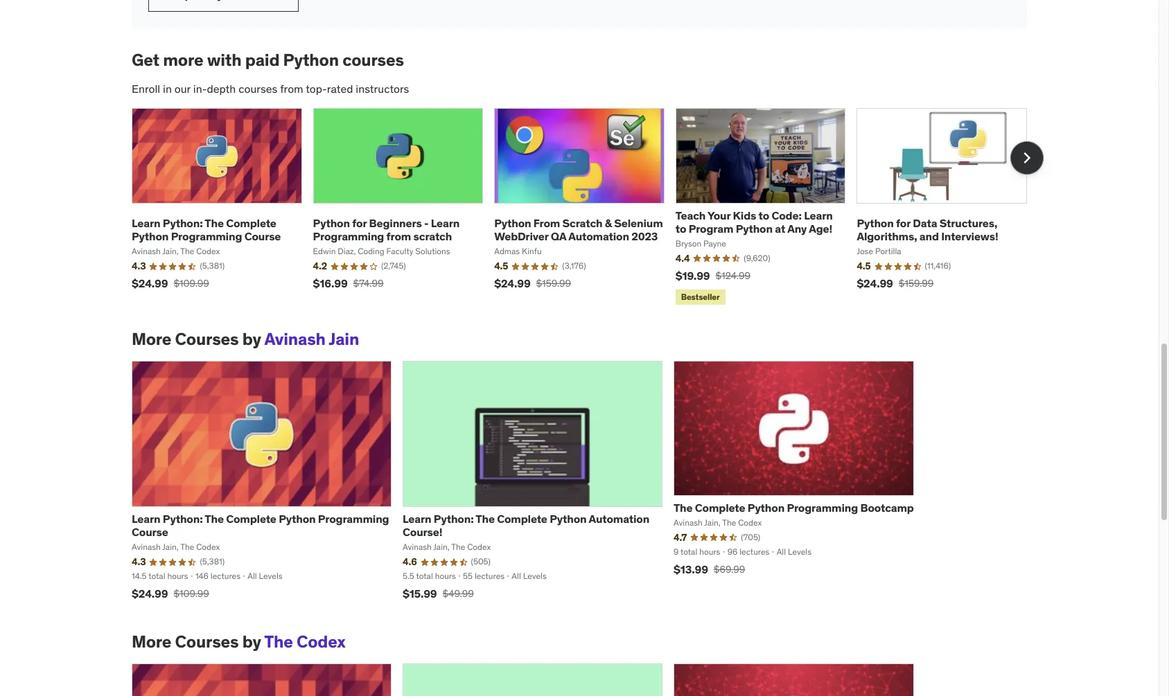 Task type: describe. For each thing, give the bounding box(es) containing it.
python inside learn python: the complete python programming course
[[132, 230, 169, 244]]

algorithms,
[[857, 230, 918, 244]]

$24.99
[[132, 587, 168, 601]]

total for $15.99
[[416, 571, 433, 582]]

enroll
[[132, 82, 160, 96]]

levels for programming
[[259, 571, 283, 582]]

scratch
[[563, 216, 603, 230]]

96 lectures
[[728, 547, 770, 557]]

learn python: the complete python automation course! link
[[403, 512, 650, 539]]

python from scratch & selenium webdriver qa automation 2023
[[494, 216, 663, 244]]

5381 reviews element
[[200, 557, 225, 568]]

55 lectures
[[463, 571, 505, 582]]

more courses by the codex
[[132, 631, 346, 653]]

hours for $15.99
[[435, 571, 456, 582]]

avinash left jain
[[264, 329, 326, 350]]

2023
[[632, 230, 658, 244]]

all for $13.99
[[777, 547, 786, 557]]

hours for $13.99
[[700, 547, 721, 557]]

jain, for learn python: the complete python programming course
[[162, 542, 179, 553]]

in-
[[193, 82, 207, 96]]

interviews!
[[942, 230, 999, 244]]

learn python: the complete python programming course avinash jain, the codex
[[132, 512, 389, 553]]

the complete python programming bootcamp avinash jain, the codex
[[674, 501, 914, 528]]

python inside the complete python programming bootcamp avinash jain, the codex
[[748, 501, 785, 515]]

learn for learn python: the complete python automation course! avinash jain, the codex
[[403, 512, 432, 526]]

(505)
[[471, 557, 491, 567]]

1 horizontal spatial to
[[759, 209, 770, 222]]

2 learn python: the complete python programming course link from the top
[[132, 512, 389, 539]]

all levels for programming
[[248, 571, 283, 582]]

learn python: the complete python automation course! avinash jain, the codex
[[403, 512, 650, 553]]

by for avinash
[[242, 329, 261, 350]]

learn for learn python: the complete python programming course
[[132, 216, 160, 230]]

teach your kids to code: learn to program python at any age!
[[676, 209, 833, 236]]

4.7
[[674, 532, 687, 544]]

courses for the
[[175, 631, 239, 653]]

top-
[[306, 82, 327, 96]]

rated
[[327, 82, 353, 96]]

our
[[175, 82, 191, 96]]

the complete python programming bootcamp link
[[674, 501, 914, 515]]

learn for learn python: the complete python programming course avinash jain, the codex
[[132, 512, 160, 526]]

9
[[674, 547, 679, 557]]

avinash inside learn python: the complete python automation course! avinash jain, the codex
[[403, 542, 432, 553]]

$49.99
[[443, 588, 474, 600]]

5.5 total hours
[[403, 571, 456, 582]]

lectures for $13.99
[[740, 547, 770, 557]]

python inside python for data structures, algorithms, and interviews!
[[857, 216, 894, 230]]

the inside learn python: the complete python programming course
[[205, 216, 224, 230]]

python for beginners - learn programming from scratch link
[[313, 216, 460, 244]]

paid
[[245, 49, 280, 70]]

jain, for learn python: the complete python automation course!
[[434, 542, 450, 553]]

codex inside the complete python programming bootcamp avinash jain, the codex
[[738, 518, 762, 528]]

complete for learn python: the complete python automation course! avinash jain, the codex
[[497, 512, 548, 526]]

your
[[708, 209, 731, 222]]

jain
[[329, 329, 359, 350]]

9 total hours
[[674, 547, 721, 557]]

4.6
[[403, 556, 417, 569]]

scratch
[[414, 230, 452, 244]]

$109.99
[[174, 588, 209, 600]]

more
[[163, 49, 203, 70]]

avinash inside the complete python programming bootcamp avinash jain, the codex
[[674, 518, 703, 528]]

0 horizontal spatial to
[[676, 222, 687, 236]]

$15.99
[[403, 587, 437, 601]]

webdriver
[[494, 230, 549, 244]]

courses for python
[[343, 49, 404, 70]]

all levels for avinash
[[777, 547, 812, 557]]

55
[[463, 571, 473, 582]]

$15.99 $49.99
[[403, 587, 474, 601]]

programming for learn python: the complete python programming course
[[171, 230, 242, 244]]

lectures for $24.99
[[211, 571, 241, 582]]

programming inside the complete python programming bootcamp avinash jain, the codex
[[787, 501, 858, 515]]

bootcamp
[[861, 501, 914, 515]]

code:
[[772, 209, 802, 222]]

levels for automation
[[523, 571, 547, 582]]

$69.99
[[714, 563, 745, 576]]

complete for learn python: the complete python programming course avinash jain, the codex
[[226, 512, 276, 526]]

enroll in our in-depth courses from top-rated instructors
[[132, 82, 409, 96]]

at
[[775, 222, 786, 236]]

codex inside learn python: the complete python automation course! avinash jain, the codex
[[467, 542, 491, 553]]

all for $15.99
[[512, 571, 521, 582]]

(705)
[[741, 532, 761, 543]]

avinash jain link
[[264, 329, 359, 350]]

lectures for $15.99
[[475, 571, 505, 582]]

for for data
[[896, 216, 911, 230]]

levels for avinash
[[788, 547, 812, 557]]

automation inside "python from scratch & selenium webdriver qa automation 2023"
[[569, 230, 629, 244]]

automation inside learn python: the complete python automation course! avinash jain, the codex
[[589, 512, 650, 526]]

get more with paid python courses
[[132, 49, 404, 70]]

programming for python for beginners - learn programming from scratch
[[313, 230, 384, 244]]

the codex link
[[264, 631, 346, 653]]

programming for learn python: the complete python programming course avinash jain, the codex
[[318, 512, 389, 526]]

5.5
[[403, 571, 414, 582]]

more for more courses by the codex
[[132, 631, 172, 653]]

from for scratch
[[387, 230, 411, 244]]

&
[[605, 216, 612, 230]]

teach your kids to code: learn to program python at any age! link
[[676, 209, 833, 236]]

beginners
[[369, 216, 422, 230]]

$13.99 $69.99
[[674, 563, 745, 577]]

next image
[[1016, 147, 1038, 169]]

complete for learn python: the complete python programming course
[[226, 216, 276, 230]]

python inside learn python: the complete python programming course avinash jain, the codex
[[279, 512, 316, 526]]



Task type: vqa. For each thing, say whether or not it's contained in the screenshot.


Task type: locate. For each thing, give the bounding box(es) containing it.
total right 5.5 on the left bottom
[[416, 571, 433, 582]]

hours for $24.99
[[167, 571, 188, 582]]

1 horizontal spatial hours
[[435, 571, 456, 582]]

complete inside the complete python programming bootcamp avinash jain, the codex
[[695, 501, 746, 515]]

1 horizontal spatial all levels
[[512, 571, 547, 582]]

0 horizontal spatial hours
[[167, 571, 188, 582]]

1 vertical spatial courses
[[239, 82, 278, 96]]

from left -
[[387, 230, 411, 244]]

0 vertical spatial from
[[280, 82, 303, 96]]

0 vertical spatial automation
[[569, 230, 629, 244]]

0 vertical spatial more
[[132, 329, 172, 350]]

1 vertical spatial automation
[[589, 512, 650, 526]]

total right the 9
[[681, 547, 698, 557]]

python inside 'teach your kids to code: learn to program python at any age!'
[[736, 222, 773, 236]]

1 vertical spatial more
[[132, 631, 172, 653]]

jain, up 14.5 total hours
[[162, 542, 179, 553]]

by left avinash jain link
[[242, 329, 261, 350]]

python:
[[163, 216, 203, 230], [163, 512, 203, 526], [434, 512, 474, 526]]

python for beginners - learn programming from scratch
[[313, 216, 460, 244]]

4.3
[[132, 556, 146, 569]]

1 vertical spatial courses
[[175, 631, 239, 653]]

by for the
[[242, 631, 261, 653]]

lectures down 505 reviews element on the bottom of the page
[[475, 571, 505, 582]]

2 horizontal spatial all levels
[[777, 547, 812, 557]]

all for $24.99
[[248, 571, 257, 582]]

by left the codex link
[[242, 631, 261, 653]]

programming inside learn python: the complete python programming course
[[171, 230, 242, 244]]

jain, inside learn python: the complete python automation course! avinash jain, the codex
[[434, 542, 450, 553]]

1 horizontal spatial from
[[387, 230, 411, 244]]

146 lectures
[[195, 571, 241, 582]]

by
[[242, 329, 261, 350], [242, 631, 261, 653]]

course for learn python: the complete python programming course avinash jain, the codex
[[132, 526, 168, 539]]

total for $13.99
[[681, 547, 698, 557]]

data
[[913, 216, 938, 230]]

complete inside learn python: the complete python programming course
[[226, 216, 276, 230]]

$13.99
[[674, 563, 708, 577]]

1 courses from the top
[[175, 329, 239, 350]]

automation
[[569, 230, 629, 244], [589, 512, 650, 526]]

course for learn python: the complete python programming course
[[244, 230, 281, 244]]

to
[[759, 209, 770, 222], [676, 222, 687, 236]]

learn inside python for beginners - learn programming from scratch
[[431, 216, 460, 230]]

python inside learn python: the complete python automation course! avinash jain, the codex
[[550, 512, 587, 526]]

1 vertical spatial from
[[387, 230, 411, 244]]

all right 55 lectures at the left bottom
[[512, 571, 521, 582]]

complete inside learn python: the complete python automation course! avinash jain, the codex
[[497, 512, 548, 526]]

0 horizontal spatial total
[[148, 571, 165, 582]]

1 horizontal spatial lectures
[[475, 571, 505, 582]]

python: inside learn python: the complete python automation course! avinash jain, the codex
[[434, 512, 474, 526]]

lectures down 5381 reviews element
[[211, 571, 241, 582]]

python inside "python from scratch & selenium webdriver qa automation 2023"
[[494, 216, 531, 230]]

1 horizontal spatial jain,
[[434, 542, 450, 553]]

all right 146 lectures
[[248, 571, 257, 582]]

2 horizontal spatial total
[[681, 547, 698, 557]]

from
[[280, 82, 303, 96], [387, 230, 411, 244]]

2 horizontal spatial lectures
[[740, 547, 770, 557]]

all
[[777, 547, 786, 557], [248, 571, 257, 582], [512, 571, 521, 582]]

2 courses from the top
[[175, 631, 239, 653]]

in
[[163, 82, 172, 96]]

1 for from the left
[[352, 216, 367, 230]]

teach
[[676, 209, 706, 222]]

avinash down course!
[[403, 542, 432, 553]]

total right 14.5
[[148, 571, 165, 582]]

get
[[132, 49, 159, 70]]

avinash up 4.3
[[132, 542, 161, 553]]

505 reviews element
[[471, 557, 491, 568]]

0 horizontal spatial all
[[248, 571, 257, 582]]

programming inside python for beginners - learn programming from scratch
[[313, 230, 384, 244]]

0 horizontal spatial courses
[[239, 82, 278, 96]]

more
[[132, 329, 172, 350], [132, 631, 172, 653]]

course inside learn python: the complete python programming course avinash jain, the codex
[[132, 526, 168, 539]]

-
[[424, 216, 429, 230]]

program
[[689, 222, 734, 236]]

learn inside learn python: the complete python automation course! avinash jain, the codex
[[403, 512, 432, 526]]

depth
[[207, 82, 236, 96]]

all right 96 lectures
[[777, 547, 786, 557]]

course!
[[403, 526, 442, 539]]

avinash inside learn python: the complete python programming course avinash jain, the codex
[[132, 542, 161, 553]]

from
[[534, 216, 560, 230]]

avinash
[[264, 329, 326, 350], [674, 518, 703, 528], [132, 542, 161, 553], [403, 542, 432, 553]]

for for beginners
[[352, 216, 367, 230]]

14.5 total hours
[[132, 571, 188, 582]]

learn inside learn python: the complete python programming course
[[132, 216, 160, 230]]

more courses by avinash jain
[[132, 329, 359, 350]]

courses down paid on the top left of page
[[239, 82, 278, 96]]

learn inside learn python: the complete python programming course avinash jain, the codex
[[132, 512, 160, 526]]

0 horizontal spatial jain,
[[162, 542, 179, 553]]

0 vertical spatial by
[[242, 329, 261, 350]]

for inside python for data structures, algorithms, and interviews!
[[896, 216, 911, 230]]

(5,381)
[[200, 557, 225, 567]]

0 horizontal spatial for
[[352, 216, 367, 230]]

96
[[728, 547, 738, 557]]

levels down the complete python programming bootcamp avinash jain, the codex
[[788, 547, 812, 557]]

from for top-
[[280, 82, 303, 96]]

0 horizontal spatial all levels
[[248, 571, 283, 582]]

2 by from the top
[[242, 631, 261, 653]]

lectures
[[740, 547, 770, 557], [211, 571, 241, 582], [475, 571, 505, 582]]

codex
[[738, 518, 762, 528], [196, 542, 220, 553], [467, 542, 491, 553], [297, 631, 346, 653]]

and
[[920, 230, 939, 244]]

for left beginners
[[352, 216, 367, 230]]

for
[[352, 216, 367, 230], [896, 216, 911, 230]]

2 horizontal spatial hours
[[700, 547, 721, 557]]

python: for learn python: the complete python automation course! avinash jain, the codex
[[434, 512, 474, 526]]

1 learn python: the complete python programming course link from the top
[[132, 216, 281, 244]]

codex inside learn python: the complete python programming course avinash jain, the codex
[[196, 542, 220, 553]]

hours
[[700, 547, 721, 557], [167, 571, 188, 582], [435, 571, 456, 582]]

course
[[244, 230, 281, 244], [132, 526, 168, 539]]

python from scratch & selenium webdriver qa automation 2023 link
[[494, 216, 663, 244]]

1 vertical spatial by
[[242, 631, 261, 653]]

python: inside learn python: the complete python programming course
[[163, 216, 203, 230]]

lectures down 705 reviews element
[[740, 547, 770, 557]]

programming
[[171, 230, 242, 244], [313, 230, 384, 244], [787, 501, 858, 515], [318, 512, 389, 526]]

2 horizontal spatial jain,
[[705, 518, 721, 528]]

with
[[207, 49, 242, 70]]

courses
[[343, 49, 404, 70], [239, 82, 278, 96]]

0 vertical spatial courses
[[175, 329, 239, 350]]

1 horizontal spatial courses
[[343, 49, 404, 70]]

python
[[283, 49, 339, 70], [313, 216, 350, 230], [494, 216, 531, 230], [857, 216, 894, 230], [736, 222, 773, 236], [132, 230, 169, 244], [748, 501, 785, 515], [279, 512, 316, 526], [550, 512, 587, 526]]

learn inside 'teach your kids to code: learn to program python at any age!'
[[804, 209, 833, 222]]

python inside python for beginners - learn programming from scratch
[[313, 216, 350, 230]]

2 more from the top
[[132, 631, 172, 653]]

total
[[681, 547, 698, 557], [148, 571, 165, 582], [416, 571, 433, 582]]

learn python: the complete python programming course
[[132, 216, 281, 244]]

levels down learn python: the complete python automation course! avinash jain, the codex in the bottom of the page
[[523, 571, 547, 582]]

qa
[[551, 230, 567, 244]]

1 vertical spatial learn python: the complete python programming course link
[[132, 512, 389, 539]]

instructors
[[356, 82, 409, 96]]

from left top-
[[280, 82, 303, 96]]

1 horizontal spatial all
[[512, 571, 521, 582]]

for inside python for beginners - learn programming from scratch
[[352, 216, 367, 230]]

for left data on the right top of the page
[[896, 216, 911, 230]]

all levels
[[777, 547, 812, 557], [248, 571, 283, 582], [512, 571, 547, 582]]

age!
[[809, 222, 833, 236]]

hours up $13.99 $69.99
[[700, 547, 721, 557]]

python: inside learn python: the complete python programming course avinash jain, the codex
[[163, 512, 203, 526]]

structures,
[[940, 216, 998, 230]]

carousel element
[[132, 108, 1044, 308]]

0 vertical spatial course
[[244, 230, 281, 244]]

courses for depth
[[239, 82, 278, 96]]

14.5
[[132, 571, 147, 582]]

all levels down the complete python programming bootcamp avinash jain, the codex
[[777, 547, 812, 557]]

levels down learn python: the complete python programming course avinash jain, the codex
[[259, 571, 283, 582]]

2 for from the left
[[896, 216, 911, 230]]

all levels down learn python: the complete python programming course avinash jain, the codex
[[248, 571, 283, 582]]

any
[[788, 222, 807, 236]]

jain,
[[705, 518, 721, 528], [162, 542, 179, 553], [434, 542, 450, 553]]

courses up instructors
[[343, 49, 404, 70]]

courses for avinash
[[175, 329, 239, 350]]

0 vertical spatial courses
[[343, 49, 404, 70]]

course inside learn python: the complete python programming course
[[244, 230, 281, 244]]

to left program
[[676, 222, 687, 236]]

hours up '$24.99 $109.99' at the bottom left
[[167, 571, 188, 582]]

$24.99 $109.99
[[132, 587, 209, 601]]

learn python: the complete python programming course link
[[132, 216, 281, 244], [132, 512, 389, 539]]

1 horizontal spatial total
[[416, 571, 433, 582]]

0 horizontal spatial lectures
[[211, 571, 241, 582]]

complete
[[226, 216, 276, 230], [695, 501, 746, 515], [226, 512, 276, 526], [497, 512, 548, 526]]

python for data structures, algorithms, and interviews!
[[857, 216, 999, 244]]

1 by from the top
[[242, 329, 261, 350]]

programming inside learn python: the complete python programming course avinash jain, the codex
[[318, 512, 389, 526]]

selenium
[[614, 216, 663, 230]]

levels
[[788, 547, 812, 557], [259, 571, 283, 582], [523, 571, 547, 582]]

0 vertical spatial learn python: the complete python programming course link
[[132, 216, 281, 244]]

python for data structures, algorithms, and interviews! link
[[857, 216, 999, 244]]

all levels down learn python: the complete python automation course! avinash jain, the codex in the bottom of the page
[[512, 571, 547, 582]]

avinash up 4.7
[[674, 518, 703, 528]]

1 horizontal spatial levels
[[523, 571, 547, 582]]

146
[[195, 571, 209, 582]]

0 horizontal spatial from
[[280, 82, 303, 96]]

1 more from the top
[[132, 329, 172, 350]]

python: for learn python: the complete python programming course avinash jain, the codex
[[163, 512, 203, 526]]

total for $24.99
[[148, 571, 165, 582]]

0 horizontal spatial levels
[[259, 571, 283, 582]]

jain, up 9 total hours
[[705, 518, 721, 528]]

to right the kids at the top
[[759, 209, 770, 222]]

1 vertical spatial course
[[132, 526, 168, 539]]

jain, inside the complete python programming bootcamp avinash jain, the codex
[[705, 518, 721, 528]]

all levels for automation
[[512, 571, 547, 582]]

1 horizontal spatial for
[[896, 216, 911, 230]]

complete inside learn python: the complete python programming course avinash jain, the codex
[[226, 512, 276, 526]]

more for more courses by avinash jain
[[132, 329, 172, 350]]

jain, down course!
[[434, 542, 450, 553]]

1 horizontal spatial course
[[244, 230, 281, 244]]

from inside python for beginners - learn programming from scratch
[[387, 230, 411, 244]]

2 horizontal spatial levels
[[788, 547, 812, 557]]

2 horizontal spatial all
[[777, 547, 786, 557]]

705 reviews element
[[741, 532, 761, 544]]

python: for learn python: the complete python programming course
[[163, 216, 203, 230]]

0 horizontal spatial course
[[132, 526, 168, 539]]

hours up $15.99 $49.99
[[435, 571, 456, 582]]

jain, inside learn python: the complete python programming course avinash jain, the codex
[[162, 542, 179, 553]]

learn
[[804, 209, 833, 222], [132, 216, 160, 230], [431, 216, 460, 230], [132, 512, 160, 526], [403, 512, 432, 526]]

courses
[[175, 329, 239, 350], [175, 631, 239, 653]]

kids
[[733, 209, 756, 222]]



